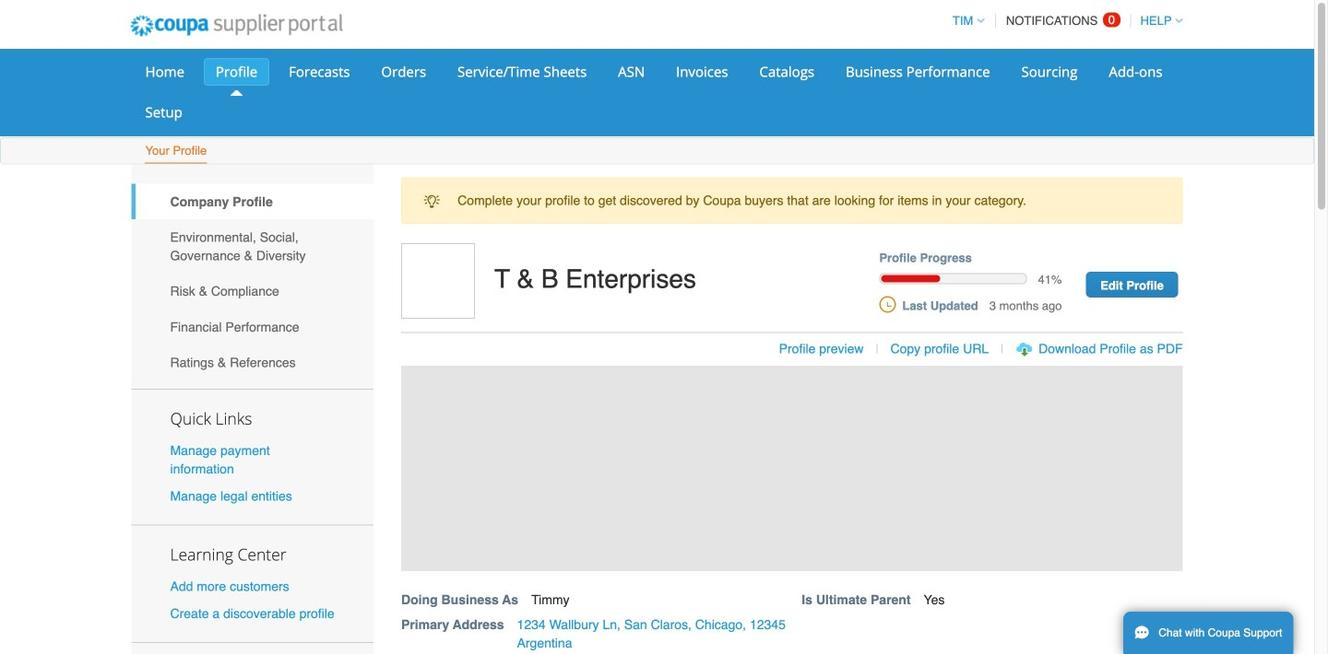 Task type: locate. For each thing, give the bounding box(es) containing it.
background image
[[401, 366, 1183, 572]]

banner
[[395, 243, 1202, 655]]

t & b enterprises image
[[401, 243, 475, 319]]

navigation
[[945, 3, 1183, 39]]

alert
[[401, 178, 1183, 224]]

coupa supplier portal image
[[118, 3, 355, 49]]



Task type: vqa. For each thing, say whether or not it's contained in the screenshot.
"T & B Enterprises" IMAGE
yes



